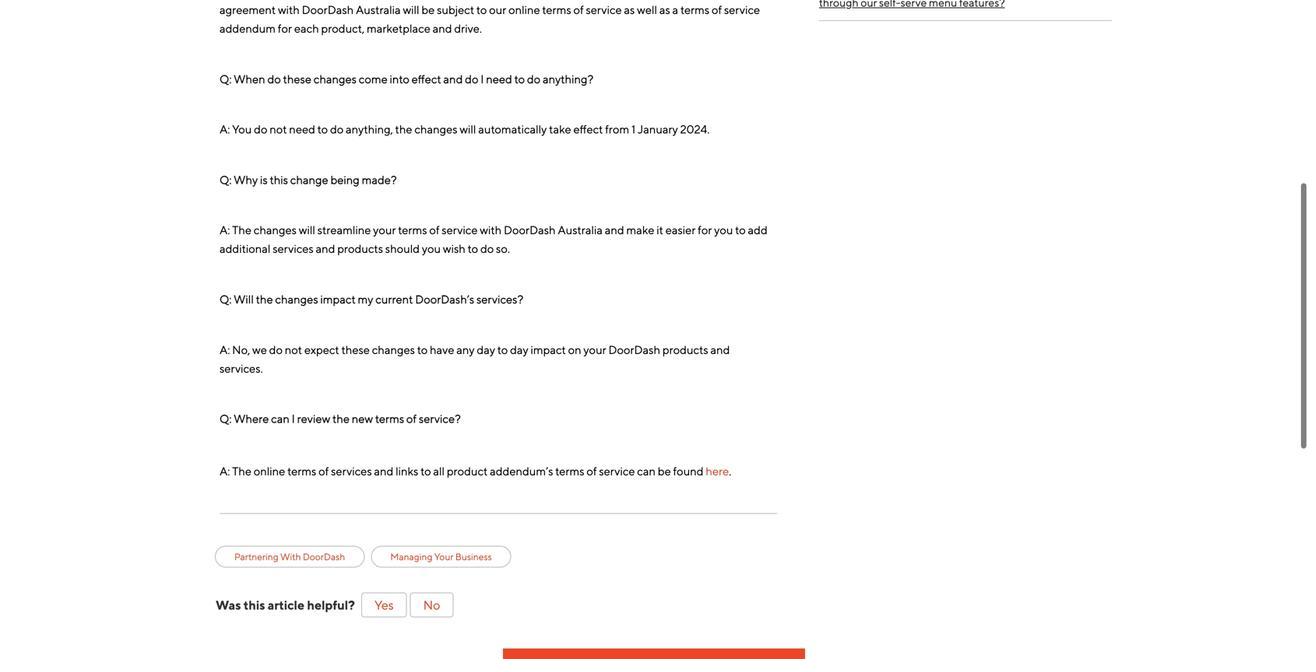 Task type: describe. For each thing, give the bounding box(es) containing it.
made?
[[362, 173, 397, 187]]

australia
[[558, 224, 603, 237]]

terms inside a: the changes will streamline your terms of service with doordash australia and make it easier for you to add additional services and products should you wish to do so.
[[398, 224, 427, 237]]

here
[[706, 465, 729, 478]]

streamline
[[318, 224, 371, 237]]

4 a: from the top
[[220, 465, 230, 478]]

online
[[254, 465, 285, 478]]

1 vertical spatial services
[[331, 465, 372, 478]]

a: for a: you do not need to do anything, the changes will automatically take effect from 1 january 2024.
[[220, 123, 230, 136]]

the for online
[[232, 465, 252, 478]]

all
[[433, 465, 445, 478]]

1 vertical spatial can
[[638, 465, 656, 478]]

of down review
[[319, 465, 329, 478]]

expect
[[304, 343, 339, 357]]

0 horizontal spatial the
[[256, 293, 273, 306]]

a: for a: no, we do not expect these changes to have any day to day impact on your doordash products and services.
[[220, 343, 230, 357]]

partnering
[[235, 552, 279, 563]]

a: you do not need to do anything, the changes will automatically take effect from 1 january 2024.
[[220, 123, 712, 136]]

services?
[[477, 293, 524, 306]]

where
[[234, 413, 269, 426]]

do inside a: no, we do not expect these changes to have any day to day impact on your doordash products and services.
[[269, 343, 283, 357]]

changes right will
[[275, 293, 318, 306]]

1 vertical spatial this
[[244, 599, 265, 613]]

doordash inside a: no, we do not expect these changes to have any day to day impact on your doordash products and services.
[[609, 343, 661, 357]]

when
[[234, 72, 265, 86]]

no
[[424, 599, 440, 613]]

take
[[549, 123, 572, 136]]

new
[[352, 413, 373, 426]]

services inside a: the changes will streamline your terms of service with doordash australia and make it easier for you to add additional services and products should you wish to do so.
[[273, 242, 314, 256]]

january
[[638, 123, 678, 136]]

q: for q: when do these changes come into effect and do i need to do anything?
[[220, 72, 232, 86]]

do right the you
[[254, 123, 268, 136]]

was this article helpful?
[[216, 599, 355, 613]]

with
[[280, 552, 301, 563]]

these inside a: no, we do not expect these changes to have any day to day impact on your doordash products and services.
[[342, 343, 370, 357]]

not inside a: no, we do not expect these changes to have any day to day impact on your doordash products and services.
[[285, 343, 302, 357]]

terms right new
[[375, 413, 404, 426]]

a: for a: the changes will streamline your terms of service with doordash australia and make it easier for you to add additional services and products should you wish to do so.
[[220, 224, 230, 237]]

the for changes
[[232, 224, 252, 237]]

to left all
[[421, 465, 431, 478]]

managing
[[391, 552, 433, 563]]

q: why is this change being made?
[[220, 173, 399, 187]]

a: no, we do not expect these changes to have any day to day impact on your doordash products and services.
[[220, 343, 733, 375]]

of inside a: the changes will streamline your terms of service with doordash australia and make it easier for you to add additional services and products should you wish to do so.
[[430, 224, 440, 237]]

changes inside a: the changes will streamline your terms of service with doordash australia and make it easier for you to add additional services and products should you wish to do so.
[[254, 224, 297, 237]]

q: for q: will the changes impact my current doordash's services?
[[220, 293, 232, 306]]

anything,
[[346, 123, 393, 136]]

to right wish
[[468, 242, 479, 256]]

0 vertical spatial you
[[715, 224, 734, 237]]

product
[[447, 465, 488, 478]]

found
[[674, 465, 704, 478]]

0 horizontal spatial need
[[289, 123, 315, 136]]

do right when
[[268, 72, 281, 86]]

on
[[568, 343, 582, 357]]

managing your business link
[[391, 551, 492, 565]]

service?
[[419, 413, 461, 426]]

of right addendum's
[[587, 465, 597, 478]]

so.
[[496, 242, 510, 256]]

it
[[657, 224, 664, 237]]

any
[[457, 343, 475, 357]]

will
[[234, 293, 254, 306]]

article
[[268, 599, 305, 613]]

q: will the changes impact my current doordash's services?
[[220, 293, 526, 306]]

you
[[232, 123, 252, 136]]

your
[[435, 552, 454, 563]]

1 horizontal spatial the
[[333, 413, 350, 426]]

anything?
[[543, 72, 594, 86]]



Task type: vqa. For each thing, say whether or not it's contained in the screenshot.
above!
no



Task type: locate. For each thing, give the bounding box(es) containing it.
0 horizontal spatial doordash
[[303, 552, 345, 563]]

q: where can i review the new terms of service?
[[220, 413, 461, 426]]

1
[[632, 123, 636, 136]]

1 horizontal spatial products
[[663, 343, 709, 357]]

products
[[338, 242, 383, 256], [663, 343, 709, 357]]

1 vertical spatial these
[[342, 343, 370, 357]]

q: for q: why is this change being made?
[[220, 173, 232, 187]]

these
[[283, 72, 312, 86], [342, 343, 370, 357]]

will inside a: the changes will streamline your terms of service with doordash australia and make it easier for you to add additional services and products should you wish to do so.
[[299, 224, 315, 237]]

0 horizontal spatial i
[[292, 413, 295, 426]]

1 vertical spatial will
[[299, 224, 315, 237]]

0 horizontal spatial day
[[477, 343, 496, 357]]

will left automatically
[[460, 123, 476, 136]]

effect right into on the left top of page
[[412, 72, 441, 86]]

service left be
[[599, 465, 635, 478]]

1 horizontal spatial impact
[[531, 343, 566, 357]]

3 q: from the top
[[220, 293, 232, 306]]

1 vertical spatial the
[[232, 465, 252, 478]]

q: left will
[[220, 293, 232, 306]]

products inside a: no, we do not expect these changes to have any day to day impact on your doordash products and services.
[[663, 343, 709, 357]]

no button
[[410, 593, 454, 618]]

to
[[515, 72, 525, 86], [318, 123, 328, 136], [736, 224, 746, 237], [468, 242, 479, 256], [417, 343, 428, 357], [498, 343, 508, 357], [421, 465, 431, 478]]

is
[[260, 173, 268, 187]]

1 vertical spatial need
[[289, 123, 315, 136]]

1 vertical spatial products
[[663, 343, 709, 357]]

and
[[444, 72, 463, 86], [605, 224, 625, 237], [316, 242, 335, 256], [711, 343, 730, 357], [374, 465, 394, 478]]

service
[[442, 224, 478, 237], [599, 465, 635, 478]]

helpful?
[[307, 599, 355, 613]]

your
[[373, 224, 396, 237], [584, 343, 607, 357]]

review
[[297, 413, 330, 426]]

effect right take
[[574, 123, 603, 136]]

1 vertical spatial service
[[599, 465, 635, 478]]

will
[[460, 123, 476, 136], [299, 224, 315, 237]]

1 horizontal spatial these
[[342, 343, 370, 357]]

0 vertical spatial service
[[442, 224, 478, 237]]

impact
[[321, 293, 356, 306], [531, 343, 566, 357]]

will left streamline
[[299, 224, 315, 237]]

1 horizontal spatial you
[[715, 224, 734, 237]]

these right expect
[[342, 343, 370, 357]]

0 vertical spatial need
[[486, 72, 512, 86]]

2024.
[[681, 123, 710, 136]]

automatically
[[479, 123, 547, 136]]

these right when
[[283, 72, 312, 86]]

1 vertical spatial i
[[292, 413, 295, 426]]

do right we
[[269, 343, 283, 357]]

doordash's
[[415, 293, 475, 306]]

my
[[358, 293, 374, 306]]

products inside a: the changes will streamline your terms of service with doordash australia and make it easier for you to add additional services and products should you wish to do so.
[[338, 242, 383, 256]]

your inside a: no, we do not expect these changes to have any day to day impact on your doordash products and services.
[[584, 343, 607, 357]]

impact inside a: no, we do not expect these changes to have any day to day impact on your doordash products and services.
[[531, 343, 566, 357]]

of left with
[[430, 224, 440, 237]]

here link
[[706, 464, 729, 479]]

your up 'should'
[[373, 224, 396, 237]]

need
[[486, 72, 512, 86], [289, 123, 315, 136]]

the right will
[[256, 293, 273, 306]]

0 horizontal spatial this
[[244, 599, 265, 613]]

change
[[290, 173, 329, 187]]

0 vertical spatial effect
[[412, 72, 441, 86]]

doordash up so.
[[504, 224, 556, 237]]

your inside a: the changes will streamline your terms of service with doordash australia and make it easier for you to add additional services and products should you wish to do so.
[[373, 224, 396, 237]]

the right anything,
[[395, 123, 413, 136]]

for
[[698, 224, 712, 237]]

0 vertical spatial impact
[[321, 293, 356, 306]]

doordash
[[504, 224, 556, 237], [609, 343, 661, 357], [303, 552, 345, 563]]

of left service?
[[407, 413, 417, 426]]

doordash inside a: the changes will streamline your terms of service with doordash australia and make it easier for you to add additional services and products should you wish to do so.
[[504, 224, 556, 237]]

1 horizontal spatial i
[[481, 72, 484, 86]]

wish
[[443, 242, 466, 256]]

2 horizontal spatial doordash
[[609, 343, 661, 357]]

0 vertical spatial services
[[273, 242, 314, 256]]

3 a: from the top
[[220, 343, 230, 357]]

changes up additional
[[254, 224, 297, 237]]

2 day from the left
[[510, 343, 529, 357]]

0 horizontal spatial can
[[271, 413, 290, 426]]

0 vertical spatial doordash
[[504, 224, 556, 237]]

i left review
[[292, 413, 295, 426]]

a: left online
[[220, 465, 230, 478]]

a: up additional
[[220, 224, 230, 237]]

1 vertical spatial doordash
[[609, 343, 661, 357]]

2 horizontal spatial the
[[395, 123, 413, 136]]

need up q: why is this change being made? at top left
[[289, 123, 315, 136]]

i
[[481, 72, 484, 86], [292, 413, 295, 426]]

the up additional
[[232, 224, 252, 237]]

you
[[715, 224, 734, 237], [422, 242, 441, 256]]

0 vertical spatial the
[[395, 123, 413, 136]]

0 horizontal spatial effect
[[412, 72, 441, 86]]

1 horizontal spatial effect
[[574, 123, 603, 136]]

1 horizontal spatial services
[[331, 465, 372, 478]]

changes down q: when do these changes come into effect and do i need to do anything?
[[415, 123, 458, 136]]

2 a: from the top
[[220, 224, 230, 237]]

q: left when
[[220, 72, 232, 86]]

you right for
[[715, 224, 734, 237]]

q: left why at left
[[220, 173, 232, 187]]

have
[[430, 343, 455, 357]]

addendum's
[[490, 465, 554, 478]]

the left new
[[333, 413, 350, 426]]

0 vertical spatial the
[[232, 224, 252, 237]]

easier
[[666, 224, 696, 237]]

not left expect
[[285, 343, 302, 357]]

do inside a: the changes will streamline your terms of service with doordash australia and make it easier for you to add additional services and products should you wish to do so.
[[481, 242, 494, 256]]

1 vertical spatial your
[[584, 343, 607, 357]]

.
[[729, 465, 732, 478]]

1 vertical spatial you
[[422, 242, 441, 256]]

need up automatically
[[486, 72, 512, 86]]

1 horizontal spatial service
[[599, 465, 635, 478]]

business
[[456, 552, 492, 563]]

terms up 'should'
[[398, 224, 427, 237]]

come
[[359, 72, 388, 86]]

0 vertical spatial your
[[373, 224, 396, 237]]

and inside a: no, we do not expect these changes to have any day to day impact on your doordash products and services.
[[711, 343, 730, 357]]

1 day from the left
[[477, 343, 496, 357]]

with
[[480, 224, 502, 237]]

service inside a: the changes will streamline your terms of service with doordash australia and make it easier for you to add additional services and products should you wish to do so.
[[442, 224, 478, 237]]

your right on
[[584, 343, 607, 357]]

i up the a: you do not need to do anything, the changes will automatically take effect from 1 january 2024.
[[481, 72, 484, 86]]

a: the online terms of services and links to all product addendum's terms of service can be found here .
[[220, 465, 734, 478]]

0 horizontal spatial services
[[273, 242, 314, 256]]

0 vertical spatial can
[[271, 413, 290, 426]]

4 q: from the top
[[220, 413, 232, 426]]

1 vertical spatial the
[[256, 293, 273, 306]]

to right the "any"
[[498, 343, 508, 357]]

a: the changes will streamline your terms of service with doordash australia and make it easier for you to add additional services and products should you wish to do so.
[[220, 224, 770, 256]]

yes button
[[361, 593, 407, 618]]

make
[[627, 224, 655, 237]]

can left be
[[638, 465, 656, 478]]

yes
[[375, 599, 394, 613]]

to left anything,
[[318, 123, 328, 136]]

services.
[[220, 362, 263, 375]]

being
[[331, 173, 360, 187]]

partnering with doordash link
[[235, 551, 345, 565]]

a: left the you
[[220, 123, 230, 136]]

do left the anything?
[[527, 72, 541, 86]]

do left so.
[[481, 242, 494, 256]]

0 horizontal spatial products
[[338, 242, 383, 256]]

a: inside a: the changes will streamline your terms of service with doordash australia and make it easier for you to add additional services and products should you wish to do so.
[[220, 224, 230, 237]]

the left online
[[232, 465, 252, 478]]

0 vertical spatial these
[[283, 72, 312, 86]]

q: for q: where can i review the new terms of service?
[[220, 413, 232, 426]]

a:
[[220, 123, 230, 136], [220, 224, 230, 237], [220, 343, 230, 357], [220, 465, 230, 478]]

1 horizontal spatial can
[[638, 465, 656, 478]]

1 horizontal spatial this
[[270, 173, 288, 187]]

doordash right on
[[609, 343, 661, 357]]

0 vertical spatial i
[[481, 72, 484, 86]]

of
[[430, 224, 440, 237], [407, 413, 417, 426], [319, 465, 329, 478], [587, 465, 597, 478]]

impact left on
[[531, 343, 566, 357]]

1 horizontal spatial doordash
[[504, 224, 556, 237]]

changes left have in the bottom of the page
[[372, 343, 415, 357]]

service up wish
[[442, 224, 478, 237]]

q: left where
[[220, 413, 232, 426]]

you left wish
[[422, 242, 441, 256]]

links
[[396, 465, 419, 478]]

1 vertical spatial impact
[[531, 343, 566, 357]]

1 q: from the top
[[220, 72, 232, 86]]

0 horizontal spatial you
[[422, 242, 441, 256]]

impact left my
[[321, 293, 356, 306]]

from
[[606, 123, 630, 136]]

this right 'is' at the left of the page
[[270, 173, 288, 187]]

the
[[395, 123, 413, 136], [256, 293, 273, 306], [333, 413, 350, 426]]

1 horizontal spatial will
[[460, 123, 476, 136]]

a: inside a: no, we do not expect these changes to have any day to day impact on your doordash products and services.
[[220, 343, 230, 357]]

q: when do these changes come into effect and do i need to do anything?
[[220, 72, 596, 86]]

services down new
[[331, 465, 372, 478]]

1 horizontal spatial need
[[486, 72, 512, 86]]

terms
[[398, 224, 427, 237], [375, 413, 404, 426], [288, 465, 317, 478], [556, 465, 585, 478]]

why
[[234, 173, 258, 187]]

1 horizontal spatial your
[[584, 343, 607, 357]]

0 horizontal spatial these
[[283, 72, 312, 86]]

q:
[[220, 72, 232, 86], [220, 173, 232, 187], [220, 293, 232, 306], [220, 413, 232, 426]]

0 horizontal spatial will
[[299, 224, 315, 237]]

services
[[273, 242, 314, 256], [331, 465, 372, 478]]

managing your business
[[391, 552, 492, 563]]

we
[[252, 343, 267, 357]]

to left the anything?
[[515, 72, 525, 86]]

to left have in the bottom of the page
[[417, 343, 428, 357]]

changes
[[314, 72, 357, 86], [415, 123, 458, 136], [254, 224, 297, 237], [275, 293, 318, 306], [372, 343, 415, 357]]

changes inside a: no, we do not expect these changes to have any day to day impact on your doordash products and services.
[[372, 343, 415, 357]]

add
[[748, 224, 768, 237]]

0 vertical spatial this
[[270, 173, 288, 187]]

1 vertical spatial effect
[[574, 123, 603, 136]]

additional
[[220, 242, 271, 256]]

terms right addendum's
[[556, 465, 585, 478]]

0 horizontal spatial service
[[442, 224, 478, 237]]

2 vertical spatial doordash
[[303, 552, 345, 563]]

was
[[216, 599, 241, 613]]

0 horizontal spatial your
[[373, 224, 396, 237]]

a: left no,
[[220, 343, 230, 357]]

1 vertical spatial not
[[285, 343, 302, 357]]

2 vertical spatial the
[[333, 413, 350, 426]]

should
[[385, 242, 420, 256]]

1 a: from the top
[[220, 123, 230, 136]]

current
[[376, 293, 413, 306]]

this right was
[[244, 599, 265, 613]]

this
[[270, 173, 288, 187], [244, 599, 265, 613]]

to left "add"
[[736, 224, 746, 237]]

effect
[[412, 72, 441, 86], [574, 123, 603, 136]]

do up the a: you do not need to do anything, the changes will automatically take effect from 1 january 2024.
[[465, 72, 479, 86]]

terms right online
[[288, 465, 317, 478]]

doordash right with
[[303, 552, 345, 563]]

can
[[271, 413, 290, 426], [638, 465, 656, 478]]

do left anything,
[[330, 123, 344, 136]]

1 the from the top
[[232, 224, 252, 237]]

0 vertical spatial products
[[338, 242, 383, 256]]

changes left come
[[314, 72, 357, 86]]

be
[[658, 465, 671, 478]]

partnering with doordash
[[235, 552, 345, 563]]

not
[[270, 123, 287, 136], [285, 343, 302, 357]]

1 horizontal spatial day
[[510, 343, 529, 357]]

no,
[[232, 343, 250, 357]]

the inside a: the changes will streamline your terms of service with doordash australia and make it easier for you to add additional services and products should you wish to do so.
[[232, 224, 252, 237]]

can right where
[[271, 413, 290, 426]]

services right additional
[[273, 242, 314, 256]]

not right the you
[[270, 123, 287, 136]]

2 the from the top
[[232, 465, 252, 478]]

the
[[232, 224, 252, 237], [232, 465, 252, 478]]

0 vertical spatial not
[[270, 123, 287, 136]]

into
[[390, 72, 410, 86]]

0 horizontal spatial impact
[[321, 293, 356, 306]]

0 vertical spatial will
[[460, 123, 476, 136]]

2 q: from the top
[[220, 173, 232, 187]]



